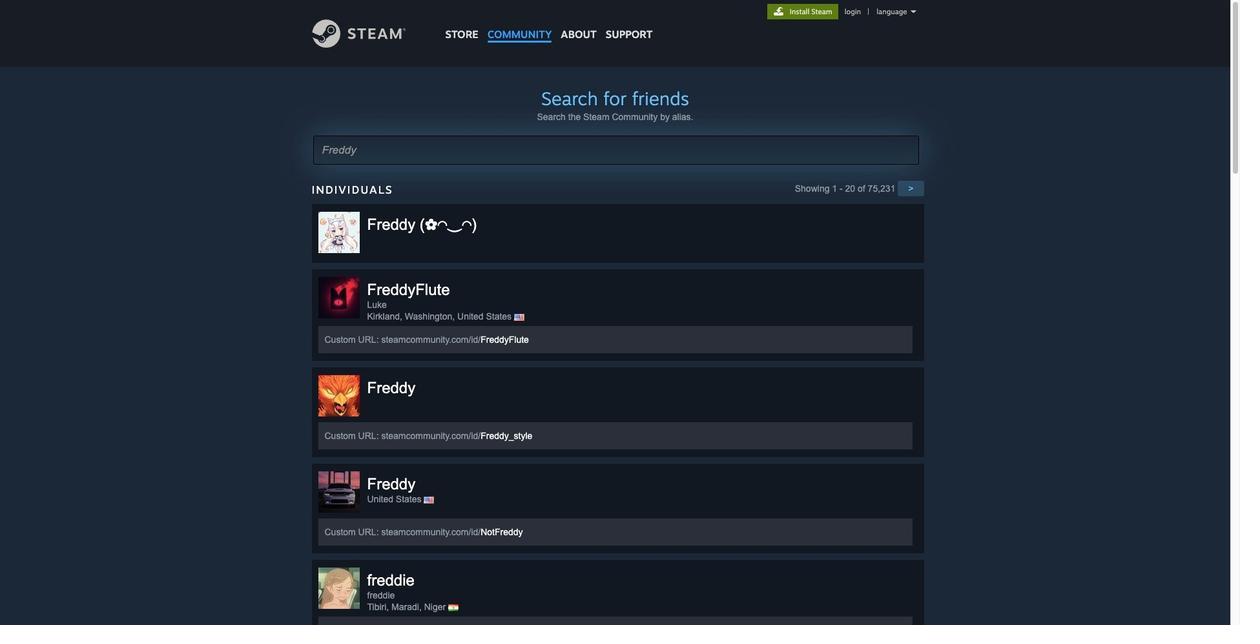 Task type: locate. For each thing, give the bounding box(es) containing it.
None text field
[[313, 136, 919, 165]]



Task type: describe. For each thing, give the bounding box(es) containing it.
global menu navigation
[[441, 0, 658, 47]]

link to the steam homepage image
[[312, 19, 426, 48]]

account menu navigation
[[768, 4, 919, 19]]



Task type: vqa. For each thing, say whether or not it's contained in the screenshot.
"capture"
no



